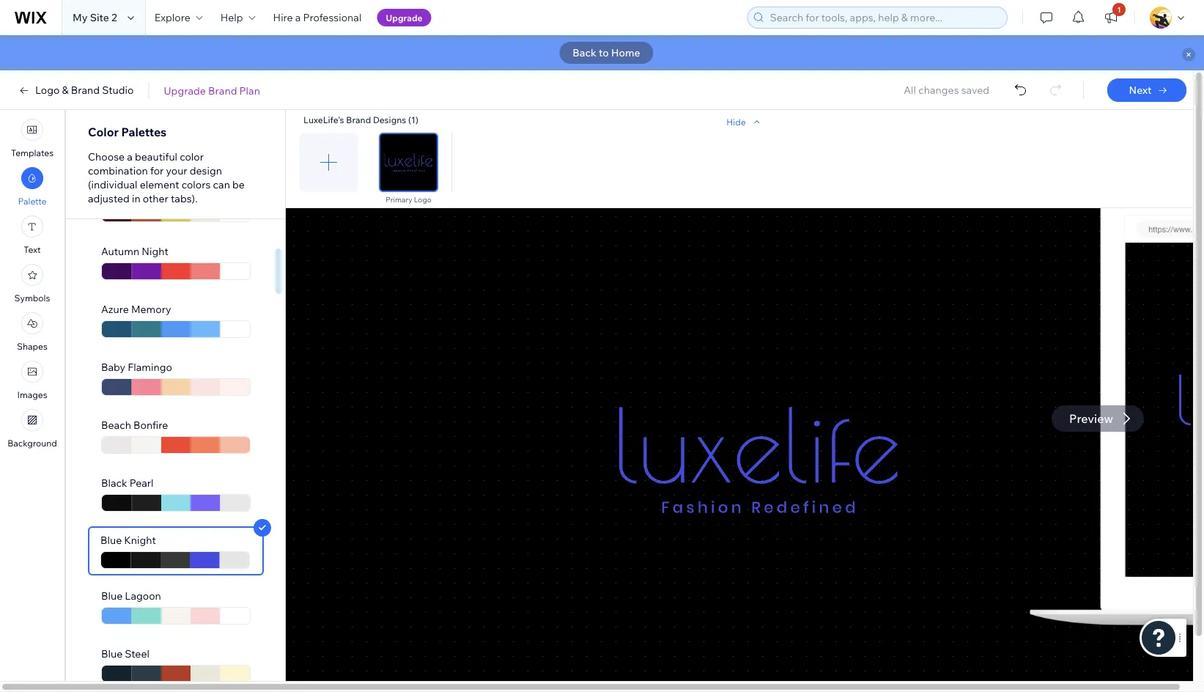 Task type: vqa. For each thing, say whether or not it's contained in the screenshot.
Beach Bonfire
yes



Task type: locate. For each thing, give the bounding box(es) containing it.
a
[[295, 11, 301, 24], [127, 150, 133, 163]]

text button
[[21, 216, 43, 255]]

azure
[[101, 303, 129, 316]]

a right hire
[[295, 11, 301, 24]]

my
[[73, 11, 88, 24]]

1 vertical spatial blue
[[101, 590, 123, 603]]

brand
[[71, 84, 100, 96], [208, 84, 237, 97], [346, 114, 371, 125]]

palette
[[18, 196, 47, 207]]

pearl
[[130, 477, 154, 490]]

back
[[573, 46, 597, 59]]

logo
[[35, 84, 60, 96], [414, 195, 432, 204]]

saved
[[962, 84, 990, 96]]

hire a professional link
[[264, 0, 371, 35]]

professional
[[303, 11, 362, 24]]

0 horizontal spatial a
[[127, 150, 133, 163]]

beach bonfire
[[101, 419, 168, 432]]

1 horizontal spatial a
[[295, 11, 301, 24]]

0 vertical spatial upgrade
[[386, 12, 423, 23]]

background button
[[7, 409, 57, 449]]

0 vertical spatial blue
[[100, 534, 122, 547]]

adjusted
[[88, 192, 130, 205]]

color
[[180, 150, 204, 163]]

night
[[142, 245, 168, 258]]

templates
[[11, 147, 54, 158]]

black
[[101, 477, 127, 490]]

1 horizontal spatial logo
[[414, 195, 432, 204]]

choose
[[88, 150, 125, 163]]

azure memory
[[101, 303, 171, 316]]

blue left knight
[[100, 534, 122, 547]]

color
[[88, 125, 119, 139]]

beach
[[101, 419, 131, 432]]

brand left plan
[[208, 84, 237, 97]]

0 vertical spatial a
[[295, 11, 301, 24]]

blue
[[100, 534, 122, 547], [101, 590, 123, 603], [101, 648, 123, 661]]

explore
[[155, 11, 190, 24]]

brand for upgrade brand plan
[[208, 84, 237, 97]]

logo left &
[[35, 84, 60, 96]]

1 vertical spatial logo
[[414, 195, 432, 204]]

all
[[904, 84, 917, 96]]

a up the combination at the left of page
[[127, 150, 133, 163]]

0 vertical spatial logo
[[35, 84, 60, 96]]

1
[[1118, 5, 1121, 14]]

primary
[[386, 195, 412, 204]]

upgrade right professional
[[386, 12, 423, 23]]

text
[[24, 244, 41, 255]]

upgrade for upgrade brand plan
[[164, 84, 206, 97]]

brand right &
[[71, 84, 100, 96]]

help
[[220, 11, 243, 24]]

upgrade up palettes
[[164, 84, 206, 97]]

menu
[[0, 114, 65, 453]]

palette button
[[18, 167, 47, 207]]

palettes
[[121, 125, 167, 139]]

2 horizontal spatial brand
[[346, 114, 371, 125]]

logo right primary
[[414, 195, 432, 204]]

templates button
[[11, 119, 54, 158]]

changes
[[919, 84, 959, 96]]

home
[[611, 46, 641, 59]]

autumn
[[101, 245, 139, 258]]

a for professional
[[295, 11, 301, 24]]

symbols
[[14, 293, 50, 304]]

luxelife's
[[304, 114, 344, 125]]

blue for blue lagoon
[[101, 590, 123, 603]]

all changes saved
[[904, 84, 990, 96]]

blue lagoon
[[101, 590, 161, 603]]

site
[[90, 11, 109, 24]]

shapes
[[17, 341, 48, 352]]

back to home button
[[560, 42, 654, 64]]

brand for luxelife's brand designs (1)
[[346, 114, 371, 125]]

a inside choose a beautiful color combination for your design (individual element colors can be adjusted in other tabs).
[[127, 150, 133, 163]]

1 vertical spatial upgrade
[[164, 84, 206, 97]]

to
[[599, 46, 609, 59]]

knight
[[124, 534, 156, 547]]

1 vertical spatial a
[[127, 150, 133, 163]]

upgrade
[[386, 12, 423, 23], [164, 84, 206, 97]]

background
[[7, 438, 57, 449]]

preview
[[1070, 411, 1114, 426]]

1 horizontal spatial upgrade
[[386, 12, 423, 23]]

brand left designs
[[346, 114, 371, 125]]

0 horizontal spatial logo
[[35, 84, 60, 96]]

blue steel
[[101, 648, 150, 661]]

2 vertical spatial blue
[[101, 648, 123, 661]]

your
[[166, 164, 187, 177]]

blue left steel
[[101, 648, 123, 661]]

0 horizontal spatial upgrade
[[164, 84, 206, 97]]

hire
[[273, 11, 293, 24]]

1 horizontal spatial brand
[[208, 84, 237, 97]]

blue left lagoon
[[101, 590, 123, 603]]



Task type: describe. For each thing, give the bounding box(es) containing it.
memory
[[131, 303, 171, 316]]

plan
[[239, 84, 260, 97]]

menu containing templates
[[0, 114, 65, 453]]

upgrade for upgrade
[[386, 12, 423, 23]]

back to home
[[573, 46, 641, 59]]

hide button
[[727, 115, 764, 128]]

next button
[[1108, 78, 1187, 102]]

choose a beautiful color combination for your design (individual element colors can be adjusted in other tabs).
[[88, 150, 245, 205]]

upgrade brand plan button
[[164, 84, 260, 97]]

primary logo
[[386, 195, 432, 204]]

1 button
[[1095, 0, 1128, 35]]

images button
[[17, 361, 47, 400]]

help button
[[212, 0, 264, 35]]

(1)
[[408, 114, 419, 125]]

blue knight
[[100, 534, 156, 547]]

tabs).
[[171, 192, 198, 205]]

flamingo
[[128, 361, 172, 374]]

steel
[[125, 648, 150, 661]]

designs
[[373, 114, 406, 125]]

shapes button
[[17, 312, 48, 352]]

can
[[213, 178, 230, 191]]

next
[[1129, 84, 1152, 96]]

logo & brand studio
[[35, 84, 134, 96]]

design
[[190, 164, 222, 177]]

logo & brand studio button
[[18, 84, 134, 97]]

upgrade brand plan
[[164, 84, 260, 97]]

studio
[[102, 84, 134, 96]]

a for beautiful
[[127, 150, 133, 163]]

be
[[232, 178, 245, 191]]

for
[[150, 164, 164, 177]]

in
[[132, 192, 141, 205]]

colors
[[182, 178, 211, 191]]

autumn night
[[101, 245, 168, 258]]

bonfire
[[133, 419, 168, 432]]

luxelife's brand designs (1)
[[304, 114, 419, 125]]

upgrade button
[[377, 9, 432, 26]]

logo inside button
[[35, 84, 60, 96]]

color palettes
[[88, 125, 167, 139]]

&
[[62, 84, 69, 96]]

images
[[17, 389, 47, 400]]

preview button
[[1052, 405, 1144, 432]]

beautiful
[[135, 150, 177, 163]]

other
[[143, 192, 169, 205]]

back to home alert
[[0, 35, 1205, 70]]

blue for blue knight
[[100, 534, 122, 547]]

2
[[111, 11, 117, 24]]

baby flamingo
[[101, 361, 172, 374]]

Search for tools, apps, help & more... field
[[766, 7, 1003, 28]]

hire a professional
[[273, 11, 362, 24]]

blue for blue steel
[[101, 648, 123, 661]]

element
[[140, 178, 179, 191]]

combination
[[88, 164, 148, 177]]

(individual
[[88, 178, 138, 191]]

lagoon
[[125, 590, 161, 603]]

hide
[[727, 116, 746, 127]]

symbols button
[[14, 264, 50, 304]]

black pearl
[[101, 477, 154, 490]]

my site 2
[[73, 11, 117, 24]]

0 horizontal spatial brand
[[71, 84, 100, 96]]

baby
[[101, 361, 125, 374]]



